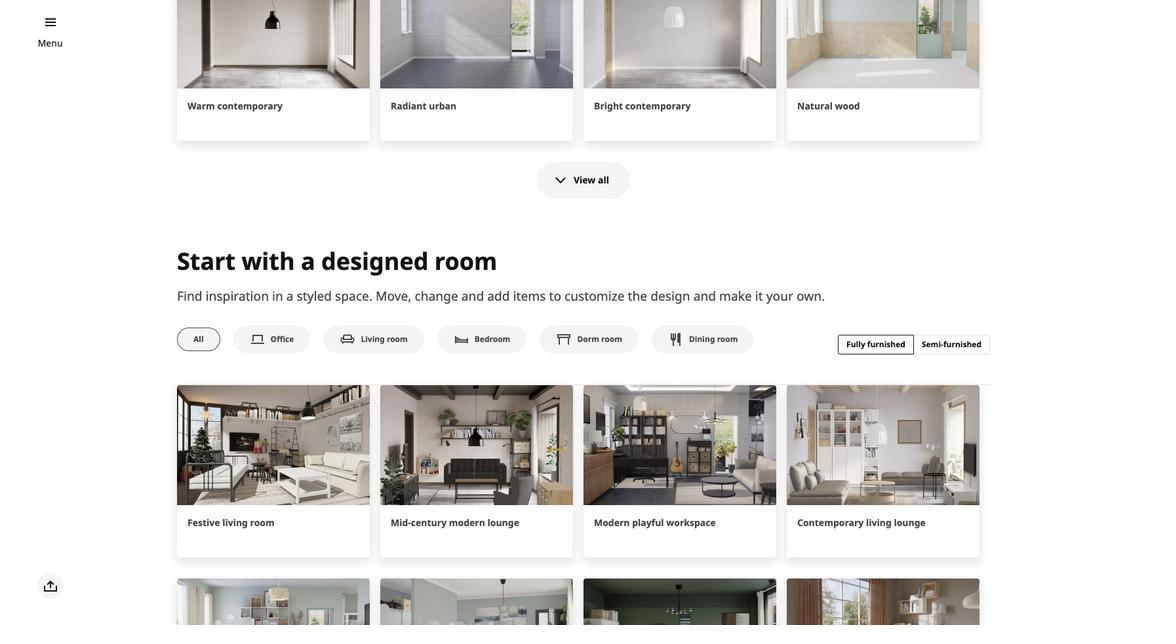 Task type: locate. For each thing, give the bounding box(es) containing it.
contemporary inside bright contemporary link
[[626, 99, 691, 112]]

radiant urban
[[391, 99, 457, 112]]

warm contemporary image
[[177, 0, 370, 88]]

1 horizontal spatial lounge
[[894, 517, 926, 530]]

a
[[301, 245, 315, 277], [287, 287, 294, 305]]

furnished
[[868, 339, 906, 350], [944, 339, 982, 350]]

office
[[271, 334, 294, 345]]

room for dining room
[[717, 334, 738, 345]]

festive
[[188, 517, 220, 530]]

2 furnished from the left
[[944, 339, 982, 350]]

customize
[[565, 287, 625, 305]]

1 horizontal spatial a
[[301, 245, 315, 277]]

living right "festive"
[[222, 517, 248, 530]]

room down move,
[[387, 334, 408, 345]]

room
[[435, 245, 497, 277], [387, 334, 408, 345], [601, 334, 622, 345], [717, 334, 738, 345], [250, 517, 275, 530]]

and left add
[[462, 287, 484, 305]]

2 lounge from the left
[[894, 517, 926, 530]]

0 horizontal spatial contemporary
[[217, 99, 283, 112]]

and left the make
[[694, 287, 716, 305]]

1 horizontal spatial and
[[694, 287, 716, 305]]

1 lounge from the left
[[488, 517, 519, 530]]

your
[[767, 287, 794, 305]]

bright contemporary image
[[584, 0, 777, 88]]

living
[[361, 334, 385, 345], [222, 517, 248, 530], [866, 517, 892, 530]]

0 horizontal spatial furnished
[[868, 339, 906, 350]]

room right dining
[[717, 334, 738, 345]]

contemporary inside warm contemporary link
[[217, 99, 283, 112]]

move,
[[376, 287, 412, 305]]

start
[[177, 245, 236, 277]]

2 and from the left
[[694, 287, 716, 305]]

contemporary right warm
[[217, 99, 283, 112]]

flexible modern bedroom image
[[584, 579, 777, 626]]

0 vertical spatial a
[[301, 245, 315, 277]]

2 contemporary from the left
[[626, 99, 691, 112]]

dorm room
[[577, 334, 622, 345]]

dorm room button
[[540, 326, 639, 353]]

lounge
[[488, 517, 519, 530], [894, 517, 926, 530]]

room inside "button"
[[601, 334, 622, 345]]

2 horizontal spatial living
[[866, 517, 892, 530]]

0 horizontal spatial lounge
[[488, 517, 519, 530]]

dining room button
[[652, 326, 755, 353]]

1 contemporary from the left
[[217, 99, 283, 112]]

bright contemporary link
[[584, 0, 787, 162]]

mid-century modern lounge image
[[380, 385, 573, 506]]

furnished inside button
[[944, 339, 982, 350]]

a right in
[[287, 287, 294, 305]]

century
[[411, 517, 447, 530]]

1 horizontal spatial contemporary
[[626, 99, 691, 112]]

contemporary for warm contemporary
[[217, 99, 283, 112]]

cozy office image
[[787, 579, 980, 626]]

contemporary
[[798, 517, 864, 530]]

dining room
[[689, 334, 738, 345]]

natural wood image
[[787, 0, 980, 88]]

fully furnished
[[847, 339, 906, 350]]

design
[[651, 287, 690, 305]]

own.
[[797, 287, 825, 305]]

in
[[272, 287, 283, 305]]

1 furnished from the left
[[868, 339, 906, 350]]

0 horizontal spatial a
[[287, 287, 294, 305]]

contemporary right bright
[[626, 99, 691, 112]]

living right 'contemporary'
[[866, 517, 892, 530]]

1 vertical spatial a
[[287, 287, 294, 305]]

living room
[[361, 334, 408, 345]]

the
[[628, 287, 647, 305]]

radiant
[[391, 99, 427, 112]]

0 horizontal spatial living
[[222, 517, 248, 530]]

dorm
[[577, 334, 599, 345]]

living down the space.
[[361, 334, 385, 345]]

living for festive living room
[[222, 517, 248, 530]]

urban
[[429, 99, 457, 112]]

and
[[462, 287, 484, 305], [694, 287, 716, 305]]

modern playful workspace
[[594, 517, 716, 530]]

warm
[[188, 99, 215, 112]]

warm contemporary link
[[177, 0, 380, 162]]

room up change
[[435, 245, 497, 277]]

room right "festive"
[[250, 517, 275, 530]]

all button
[[177, 328, 220, 351]]

room right dorm at bottom
[[601, 334, 622, 345]]

a up styled
[[301, 245, 315, 277]]

1 horizontal spatial living
[[361, 334, 385, 345]]

radiant urban link
[[380, 0, 584, 162]]

add
[[487, 287, 510, 305]]

0 horizontal spatial and
[[462, 287, 484, 305]]

furnished inside button
[[868, 339, 906, 350]]

bright contemporary
[[594, 99, 691, 112]]

bedroom button
[[437, 326, 527, 353]]

find
[[177, 287, 202, 305]]

contemporary living lounge
[[798, 517, 926, 530]]

furnished for semi-furnished
[[944, 339, 982, 350]]

1 horizontal spatial furnished
[[944, 339, 982, 350]]

contemporary
[[217, 99, 283, 112], [626, 99, 691, 112]]

playful
[[632, 517, 664, 530]]



Task type: vqa. For each thing, say whether or not it's contained in the screenshot.
View all button
yes



Task type: describe. For each thing, give the bounding box(es) containing it.
living for contemporary living lounge
[[866, 517, 892, 530]]

calm scandinavian bedroom image
[[380, 579, 573, 626]]

designed
[[321, 245, 429, 277]]

mid-
[[391, 517, 411, 530]]

view all button
[[537, 162, 630, 198]]

festive living room image
[[177, 385, 370, 506]]

space.
[[335, 287, 373, 305]]

warm contemporary
[[188, 99, 283, 112]]

living inside button
[[361, 334, 385, 345]]

with
[[242, 245, 295, 277]]

make
[[720, 287, 752, 305]]

view all
[[574, 174, 609, 186]]

playful living oasis image
[[177, 579, 370, 626]]

room for dorm room
[[601, 334, 622, 345]]

semi-furnished
[[922, 339, 982, 350]]

bright
[[594, 99, 623, 112]]

change
[[415, 287, 458, 305]]

modern
[[594, 517, 630, 530]]

to
[[549, 287, 561, 305]]

modern playful workspace image
[[584, 385, 777, 506]]

natural
[[798, 99, 833, 112]]

natural wood
[[798, 99, 860, 112]]

semi-
[[922, 339, 944, 350]]

find inspiration in a styled space. move, change and add items to customize the design and make it your own.
[[177, 287, 825, 305]]

festive living room
[[188, 517, 275, 530]]

semi-furnished button
[[914, 335, 990, 355]]

living room button
[[324, 326, 424, 353]]

1 and from the left
[[462, 287, 484, 305]]

mid-century modern lounge link
[[380, 385, 584, 579]]

items
[[513, 287, 546, 305]]

it
[[755, 287, 763, 305]]

all
[[193, 334, 204, 345]]

view
[[574, 174, 596, 186]]

start with a designed room
[[177, 245, 497, 277]]

radiant urban image
[[380, 0, 573, 88]]

menu button
[[38, 36, 63, 50]]

dining
[[689, 334, 715, 345]]

inspiration
[[206, 287, 269, 305]]

all
[[598, 174, 609, 186]]

styled
[[297, 287, 332, 305]]

fully furnished button
[[838, 335, 914, 355]]

room for living room
[[387, 334, 408, 345]]

furnished for fully furnished
[[868, 339, 906, 350]]

fully
[[847, 339, 866, 350]]

contemporary for bright contemporary
[[626, 99, 691, 112]]

contemporary living lounge image
[[787, 385, 980, 506]]

bedroom
[[475, 334, 511, 345]]

modern
[[449, 517, 485, 530]]

mid-century modern lounge
[[391, 517, 519, 530]]

menu
[[38, 37, 63, 49]]

modern playful workspace link
[[584, 385, 787, 579]]

natural wood link
[[787, 0, 990, 162]]

festive living room link
[[177, 385, 380, 579]]

workspace
[[667, 517, 716, 530]]

office button
[[233, 326, 310, 353]]

wood
[[835, 99, 860, 112]]

contemporary living lounge link
[[787, 385, 990, 579]]



